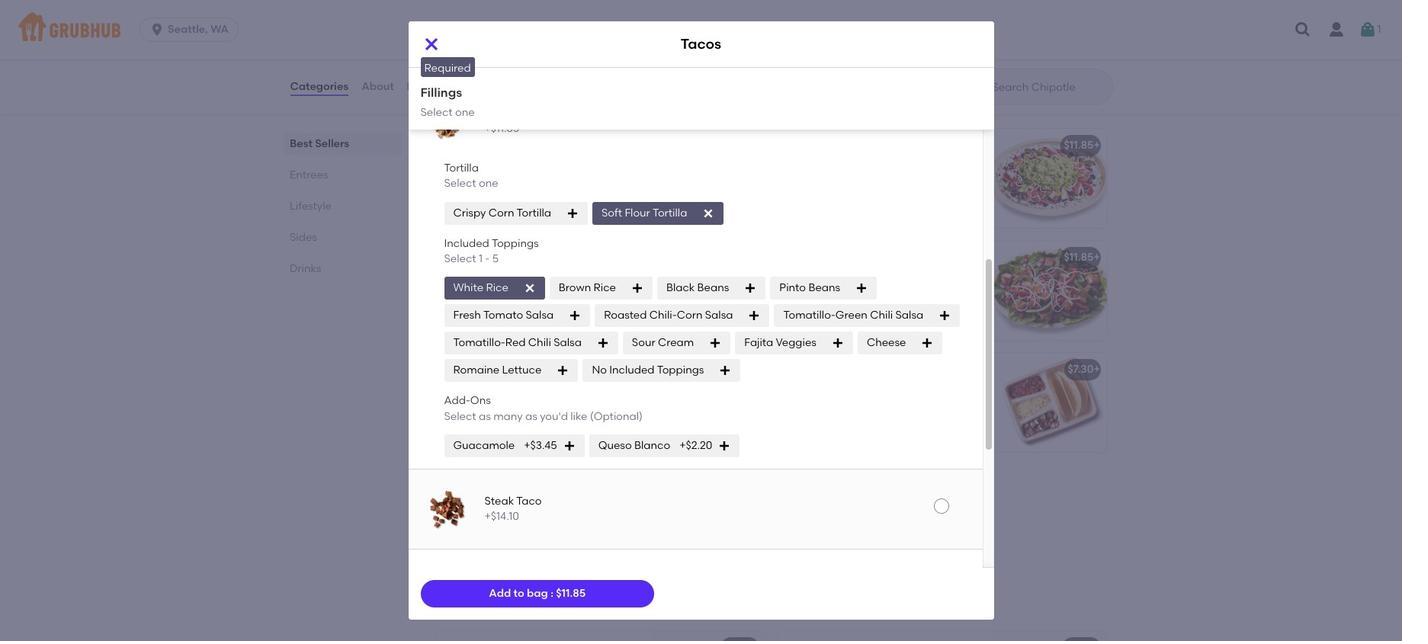 Task type: describe. For each thing, give the bounding box(es) containing it.
veggies
[[776, 336, 817, 349]]

seattle, wa
[[168, 23, 229, 36]]

svg image for brown rice
[[631, 282, 644, 295]]

$7.30
[[1068, 363, 1094, 376]]

salsa for tomatillo-green chili salsa
[[896, 309, 924, 322]]

:
[[551, 587, 554, 600]]

five
[[445, 419, 463, 432]]

tomatillo-green chili salsa
[[784, 309, 924, 322]]

beans for black beans
[[697, 282, 729, 294]]

1 button
[[1359, 16, 1381, 43]]

seller for $4.30
[[476, 348, 501, 359]]

reviews button
[[406, 59, 450, 114]]

hard-
[[445, 434, 474, 447]]

tacos button
[[846, 0, 1107, 58]]

cheese in a flour tortilla with your choice of meat, sofritas or fajita veggies and three included sides.
[[445, 273, 620, 317]]

+$11.85 button
[[408, 82, 983, 161]]

seattle,
[[168, 23, 208, 36]]

categories
[[290, 80, 349, 93]]

svg image for tomatillo-green chili salsa
[[939, 310, 951, 322]]

select inside included toppings select 1 - 5
[[444, 252, 476, 265]]

quesadilla image
[[651, 241, 765, 340]]

grilled
[[556, 388, 588, 401]]

rice for white rice
[[486, 282, 509, 294]]

white
[[453, 282, 484, 294]]

add-
[[444, 395, 470, 407]]

up
[[589, 403, 603, 416]]

sour cream
[[632, 336, 694, 349]]

crispy
[[453, 206, 486, 219]]

with
[[573, 273, 595, 286]]

rice
[[517, 497, 537, 510]]

+$14.10
[[485, 510, 519, 523]]

tomatillo-red chili salsa
[[453, 336, 582, 349]]

like
[[571, 410, 588, 423]]

fajita
[[744, 336, 774, 349]]

1 vertical spatial toppings
[[657, 364, 704, 377]]

svg image for pinto beans
[[856, 282, 868, 295]]

veggies
[[445, 304, 485, 317]]

svg image for romaine lettuce
[[557, 365, 569, 377]]

svg image for roasted chili-corn salsa
[[748, 310, 761, 322]]

steak
[[485, 495, 514, 508]]

kid's
[[527, 512, 550, 525]]

best for $11.85
[[796, 124, 815, 134]]

svg image for sour cream
[[709, 337, 722, 350]]

no
[[592, 364, 607, 377]]

(optional)
[[590, 410, 643, 423]]

&
[[480, 8, 488, 21]]

tortilla select one
[[444, 162, 498, 190]]

crispy corn tortilla
[[453, 206, 551, 219]]

and up kid's
[[539, 497, 560, 510]]

2 as from the left
[[525, 410, 537, 423]]

categories button
[[289, 59, 349, 114]]

with a side of rice and beans. includes fruit or kid's chips and organic juice or milk.
[[445, 497, 603, 541]]

tortilla up included toppings select 1 - 5
[[517, 206, 551, 219]]

salad image
[[993, 241, 1107, 340]]

$11.85 + for burrito image
[[723, 139, 759, 152]]

$7.30 +
[[1068, 363, 1100, 376]]

in inside the cheese in a flour tortilla with your choice of meat, sofritas or fajita veggies and three included sides.
[[487, 273, 496, 286]]

reviews
[[407, 80, 449, 93]]

cream
[[658, 336, 694, 349]]

of inside with a side of rice and beans. includes fruit or kid's chips and organic juice or milk.
[[505, 497, 515, 510]]

queso blanco
[[598, 439, 670, 452]]

sour
[[632, 336, 655, 349]]

about
[[362, 80, 394, 93]]

fruit
[[491, 512, 511, 525]]

chips
[[447, 8, 478, 21]]

or down rice
[[514, 512, 525, 525]]

a inside with a side of rice and beans. includes fruit or kid's chips and organic juice or milk.
[[471, 497, 478, 510]]

of inside the cheese in a flour tortilla with your choice of meat, sofritas or fajita veggies and three included sides.
[[482, 288, 493, 301]]

0 vertical spatial lifestyle
[[289, 200, 331, 213]]

kid's
[[445, 475, 470, 488]]

1 vertical spatial entrees
[[289, 169, 328, 181]]

wa
[[211, 23, 229, 36]]

select inside add-ons select as many as you'd like (optional)
[[444, 410, 476, 423]]

and down beans.
[[583, 512, 603, 525]]

meat, inside your choice of freshly grilled meat, sofritas, or guacamole, and up to five toppings served in a soft or hard-shell tortilla.
[[591, 388, 621, 401]]

+ for 'salad' image
[[1094, 251, 1100, 264]]

1 vertical spatial corn
[[677, 309, 703, 322]]

your choice of freshly grilled meat, sofritas, or guacamole, and up to five toppings served in a soft or hard-shell tortilla.
[[445, 388, 621, 447]]

or up toppings
[[488, 403, 499, 416]]

a inside the cheese in a flour tortilla with your choice of meat, sofritas or fajita veggies and three included sides.
[[499, 273, 506, 286]]

svg image for fajita veggies
[[832, 337, 844, 350]]

0 vertical spatial quesadilla
[[445, 251, 502, 264]]

svg image for crispy corn tortilla
[[567, 207, 579, 219]]

add-ons select as many as you'd like (optional)
[[444, 395, 643, 423]]

svg image inside 1 button
[[1359, 21, 1378, 39]]

includes
[[445, 512, 488, 525]]

cheese for cheese in a flour tortilla with your choice of meat, sofritas or fajita veggies and three included sides.
[[445, 273, 484, 286]]

2 vertical spatial tacos
[[445, 366, 476, 379]]

or left milk.
[[514, 528, 525, 541]]

tortilla inside the cheese in a flour tortilla with your choice of meat, sofritas or fajita veggies and three included sides.
[[536, 273, 571, 286]]

kid's quesadilla
[[445, 475, 529, 488]]

-
[[485, 252, 490, 265]]

required
[[424, 62, 471, 75]]

three
[[510, 304, 538, 317]]

chips & queso blanco button
[[436, 0, 834, 58]]

chicken taco image
[[424, 97, 472, 146]]

1 vertical spatial included
[[610, 364, 655, 377]]

5
[[492, 252, 499, 265]]

organic
[[445, 528, 485, 541]]

burrito
[[445, 139, 481, 152]]

beans.
[[562, 497, 597, 510]]

salsa down "sofritas"
[[526, 309, 554, 322]]

soft
[[602, 206, 622, 219]]

pinto beans
[[780, 282, 841, 294]]

fresh
[[453, 309, 481, 322]]

steak taco image
[[424, 485, 472, 534]]

no included toppings
[[592, 364, 704, 377]]

fillings
[[421, 85, 462, 100]]

1 vertical spatial tacos
[[681, 35, 722, 53]]

svg image for white rice
[[524, 282, 536, 295]]

bag
[[527, 587, 548, 600]]

soft
[[572, 419, 591, 432]]

chips
[[552, 512, 580, 525]]

1 inside included toppings select 1 - 5
[[479, 252, 483, 265]]

green
[[836, 309, 868, 322]]

or inside the cheese in a flour tortilla with your choice of meat, sofritas or fajita veggies and three included sides.
[[569, 288, 579, 301]]

svg image for tomatillo-red chili salsa
[[597, 337, 609, 350]]

+$3.45
[[524, 439, 557, 452]]

fajita
[[582, 288, 608, 301]]

tortilla.
[[500, 434, 536, 447]]

tomato
[[483, 309, 523, 322]]

sides.
[[588, 304, 617, 317]]

svg image inside seattle, wa button
[[150, 22, 165, 37]]

tacos inside tacos button
[[857, 8, 888, 21]]



Task type: vqa. For each thing, say whether or not it's contained in the screenshot.
Crispy
yes



Task type: locate. For each thing, give the bounding box(es) containing it.
fillings select one
[[421, 85, 475, 119]]

queso
[[491, 8, 524, 21], [598, 439, 632, 452]]

to left bag on the left bottom of the page
[[514, 587, 524, 600]]

cheese for cheese
[[867, 336, 906, 349]]

0 vertical spatial meat,
[[495, 288, 526, 301]]

+$11.85
[[485, 122, 519, 135]]

quesadilla up white
[[445, 251, 502, 264]]

tortilla down burrito
[[444, 162, 479, 175]]

select
[[421, 106, 453, 119], [444, 177, 476, 190], [444, 252, 476, 265], [444, 410, 476, 423]]

0 vertical spatial flour
[[625, 206, 650, 219]]

chili for red
[[528, 336, 551, 349]]

chili-
[[650, 309, 677, 322]]

and inside the cheese in a flour tortilla with your choice of meat, sofritas or fajita veggies and three included sides.
[[487, 304, 508, 317]]

chili right red
[[528, 336, 551, 349]]

salsa for tomatillo-red chili salsa
[[554, 336, 582, 349]]

0 vertical spatial of
[[482, 288, 493, 301]]

as left you'd
[[525, 410, 537, 423]]

queso down (optional)
[[598, 439, 632, 452]]

fresh tomato salsa
[[453, 309, 554, 322]]

one inside tortilla select one
[[479, 177, 498, 190]]

black
[[666, 282, 695, 294]]

pinto
[[780, 282, 806, 294]]

one for fillings
[[455, 106, 475, 119]]

1 vertical spatial cheese
[[867, 336, 906, 349]]

best seller for $4.30
[[454, 348, 501, 359]]

ons
[[470, 395, 491, 407]]

1 horizontal spatial rice
[[594, 282, 616, 294]]

1 vertical spatial a
[[563, 419, 570, 432]]

beans right pinto
[[809, 282, 841, 294]]

choice inside your choice of freshly grilled meat, sofritas, or guacamole, and up to five toppings served in a soft or hard-shell tortilla.
[[470, 388, 505, 401]]

guacamole
[[453, 439, 515, 452]]

salsa down black beans
[[705, 309, 733, 322]]

add to bag : $11.85
[[489, 587, 586, 600]]

included down sour
[[610, 364, 655, 377]]

$11.85 +
[[723, 139, 759, 152], [1064, 139, 1100, 152], [1064, 251, 1100, 264]]

0 horizontal spatial meat,
[[495, 288, 526, 301]]

a left the soft
[[563, 419, 570, 432]]

to right the up
[[605, 403, 616, 416]]

0 vertical spatial included
[[444, 237, 489, 250]]

and inside your choice of freshly grilled meat, sofritas, or guacamole, and up to five toppings served in a soft or hard-shell tortilla.
[[566, 403, 587, 416]]

you'd
[[540, 410, 568, 423]]

or
[[569, 288, 579, 301], [488, 403, 499, 416], [594, 419, 605, 432], [514, 512, 525, 525], [514, 528, 525, 541]]

1 horizontal spatial flour
[[625, 206, 650, 219]]

+ for kid's build your own image
[[1094, 363, 1100, 376]]

1 vertical spatial seller
[[476, 348, 501, 359]]

of up many
[[508, 388, 518, 401]]

1 vertical spatial lifestyle
[[433, 596, 500, 615]]

0 horizontal spatial toppings
[[492, 237, 539, 250]]

0 horizontal spatial best seller
[[454, 348, 501, 359]]

milk.
[[528, 528, 551, 541]]

0 horizontal spatial corn
[[489, 206, 514, 219]]

0 vertical spatial corn
[[489, 206, 514, 219]]

beans
[[697, 282, 729, 294], [809, 282, 841, 294]]

burrito image
[[651, 129, 765, 228]]

$4.30
[[728, 363, 756, 376]]

Search Chipotle search field
[[991, 80, 1108, 95]]

select inside tortilla select one
[[444, 177, 476, 190]]

1 horizontal spatial a
[[499, 273, 506, 286]]

1 vertical spatial quesadilla
[[473, 475, 529, 488]]

0 vertical spatial a
[[499, 273, 506, 286]]

1 horizontal spatial toppings
[[657, 364, 704, 377]]

one for tortilla
[[479, 177, 498, 190]]

soft flour tortilla
[[602, 206, 687, 219]]

0 horizontal spatial in
[[487, 273, 496, 286]]

salsa down included
[[554, 336, 582, 349]]

many
[[494, 410, 523, 423]]

2 rice from the left
[[594, 282, 616, 294]]

best for sides
[[289, 137, 312, 150]]

white rice
[[453, 282, 509, 294]]

tortilla
[[444, 162, 479, 175], [517, 206, 551, 219], [653, 206, 687, 219], [536, 273, 571, 286]]

cheese
[[445, 273, 484, 286], [867, 336, 906, 349]]

0 horizontal spatial beans
[[697, 282, 729, 294]]

rice up sides. at left
[[594, 282, 616, 294]]

included inside included toppings select 1 - 5
[[444, 237, 489, 250]]

1 vertical spatial 1
[[479, 252, 483, 265]]

included up -
[[444, 237, 489, 250]]

1 horizontal spatial lifestyle
[[433, 596, 500, 615]]

carne asada taco image
[[424, 17, 472, 66]]

choice up veggies at the left top
[[445, 288, 480, 301]]

toppings up 5
[[492, 237, 539, 250]]

in
[[487, 273, 496, 286], [551, 419, 560, 432]]

one
[[455, 106, 475, 119], [479, 177, 498, 190]]

burrito bowl image
[[993, 129, 1107, 228]]

+ for burrito image
[[752, 139, 759, 152]]

rice for brown rice
[[594, 282, 616, 294]]

lifestyle down organic
[[433, 596, 500, 615]]

meat,
[[495, 288, 526, 301], [591, 388, 621, 401]]

1 horizontal spatial chili
[[870, 309, 893, 322]]

and down grilled
[[566, 403, 587, 416]]

0 horizontal spatial included
[[444, 237, 489, 250]]

1 vertical spatial of
[[508, 388, 518, 401]]

1 vertical spatial chili
[[528, 336, 551, 349]]

$11.85 + for 'salad' image
[[1064, 251, 1100, 264]]

queso right &
[[491, 8, 524, 21]]

entrees
[[433, 93, 493, 112], [289, 169, 328, 181]]

2 horizontal spatial tacos
[[857, 8, 888, 21]]

1 vertical spatial best
[[289, 137, 312, 150]]

romaine lettuce
[[453, 364, 542, 377]]

0 vertical spatial best
[[796, 124, 815, 134]]

0 horizontal spatial tacos
[[445, 366, 476, 379]]

blanco right &
[[527, 8, 564, 21]]

black beans
[[666, 282, 729, 294]]

svg image for no included toppings
[[719, 365, 732, 377]]

seattle, wa button
[[140, 18, 245, 42]]

beans right black
[[697, 282, 729, 294]]

svg image for cheese
[[922, 337, 934, 350]]

as
[[479, 410, 491, 423], [525, 410, 537, 423]]

guacamole,
[[501, 403, 564, 416]]

0 horizontal spatial chili
[[528, 336, 551, 349]]

or down with on the top left of page
[[569, 288, 579, 301]]

0 horizontal spatial entrees
[[289, 169, 328, 181]]

+
[[752, 139, 759, 152], [1094, 139, 1100, 152], [1094, 251, 1100, 264], [1094, 363, 1100, 376]]

red
[[505, 336, 526, 349]]

brown
[[559, 282, 591, 294]]

blanco inside chips & queso blanco button
[[527, 8, 564, 21]]

0 vertical spatial to
[[605, 403, 616, 416]]

1 rice from the left
[[486, 282, 509, 294]]

choice inside the cheese in a flour tortilla with your choice of meat, sofritas or fajita veggies and three included sides.
[[445, 288, 480, 301]]

a inside your choice of freshly grilled meat, sofritas, or guacamole, and up to five toppings served in a soft or hard-shell tortilla.
[[563, 419, 570, 432]]

blanco
[[527, 8, 564, 21], [635, 439, 670, 452]]

0 horizontal spatial flour
[[508, 273, 534, 286]]

of up +$14.10
[[505, 497, 515, 510]]

kid's quesadilla image
[[651, 465, 765, 565]]

svg image
[[422, 35, 440, 53], [567, 207, 579, 219], [524, 282, 536, 295], [631, 282, 644, 295], [745, 282, 757, 295], [856, 282, 868, 295], [748, 310, 761, 322], [939, 310, 951, 322], [597, 337, 609, 350], [709, 337, 722, 350], [832, 337, 844, 350], [922, 337, 934, 350], [557, 365, 569, 377], [719, 365, 732, 377], [563, 440, 576, 452], [719, 440, 731, 452]]

fajita veggies
[[744, 336, 817, 349]]

tomatillo- down pinto beans
[[784, 309, 836, 322]]

best
[[796, 124, 815, 134], [289, 137, 312, 150], [454, 348, 474, 359]]

$11.85
[[723, 139, 752, 152], [1064, 139, 1094, 152], [1064, 251, 1094, 264], [556, 587, 586, 600]]

choice down romaine lettuce
[[470, 388, 505, 401]]

lifestyle up sides
[[289, 200, 331, 213]]

1 horizontal spatial best
[[454, 348, 474, 359]]

roasted chili-corn salsa
[[604, 309, 733, 322]]

0 vertical spatial tomatillo-
[[784, 309, 836, 322]]

chili right green
[[870, 309, 893, 322]]

select left -
[[444, 252, 476, 265]]

queso inside button
[[491, 8, 524, 21]]

1 vertical spatial meat,
[[591, 388, 621, 401]]

2 beans from the left
[[809, 282, 841, 294]]

1 vertical spatial flour
[[508, 273, 534, 286]]

of up tomato
[[482, 288, 493, 301]]

corn down black beans
[[677, 309, 703, 322]]

kid's build your own image
[[993, 353, 1107, 452]]

0 horizontal spatial 1
[[479, 252, 483, 265]]

1 vertical spatial blanco
[[635, 439, 670, 452]]

tomatillo-
[[784, 309, 836, 322], [453, 336, 506, 349]]

0 horizontal spatial queso
[[491, 8, 524, 21]]

seller for $11.85
[[818, 124, 842, 134]]

corn right crispy at the top of the page
[[489, 206, 514, 219]]

select down add-
[[444, 410, 476, 423]]

2 vertical spatial best
[[454, 348, 474, 359]]

0 vertical spatial best seller
[[796, 124, 842, 134]]

and left three
[[487, 304, 508, 317]]

1
[[1378, 23, 1381, 36], [479, 252, 483, 265]]

0 vertical spatial tacos
[[857, 8, 888, 21]]

0 vertical spatial cheese
[[445, 273, 484, 286]]

of inside your choice of freshly grilled meat, sofritas, or guacamole, and up to five toppings served in a soft or hard-shell tortilla.
[[508, 388, 518, 401]]

0 horizontal spatial best
[[289, 137, 312, 150]]

1 horizontal spatial as
[[525, 410, 537, 423]]

1 inside button
[[1378, 23, 1381, 36]]

1 horizontal spatial meat,
[[591, 388, 621, 401]]

tomatillo- up romaine
[[453, 336, 506, 349]]

0 vertical spatial 1
[[1378, 23, 1381, 36]]

included
[[540, 304, 585, 317]]

2 horizontal spatial best
[[796, 124, 815, 134]]

1 horizontal spatial blanco
[[635, 439, 670, 452]]

taco
[[516, 495, 542, 508]]

beans for pinto beans
[[809, 282, 841, 294]]

1 horizontal spatial cheese
[[867, 336, 906, 349]]

toppings down the cream
[[657, 364, 704, 377]]

1 horizontal spatial in
[[551, 419, 560, 432]]

tomatillo- for green
[[784, 309, 836, 322]]

0 vertical spatial toppings
[[492, 237, 539, 250]]

svg image
[[1294, 21, 1312, 39], [1359, 21, 1378, 39], [150, 22, 165, 37], [703, 207, 715, 219], [569, 310, 581, 322]]

to
[[605, 403, 616, 416], [514, 587, 524, 600]]

rice
[[486, 282, 509, 294], [594, 282, 616, 294]]

a left side
[[471, 497, 478, 510]]

0 horizontal spatial a
[[471, 497, 478, 510]]

flour up "sofritas"
[[508, 273, 534, 286]]

0 horizontal spatial as
[[479, 410, 491, 423]]

in down -
[[487, 273, 496, 286]]

1 vertical spatial tomatillo-
[[453, 336, 506, 349]]

0 vertical spatial choice
[[445, 288, 480, 301]]

1 horizontal spatial seller
[[818, 124, 842, 134]]

1 vertical spatial one
[[479, 177, 498, 190]]

0 horizontal spatial one
[[455, 106, 475, 119]]

tortilla right soft
[[653, 206, 687, 219]]

brown rice
[[559, 282, 616, 294]]

quesadilla up steak
[[473, 475, 529, 488]]

juice
[[487, 528, 512, 541]]

tacos image
[[651, 353, 765, 452]]

meat, up three
[[495, 288, 526, 301]]

with
[[445, 497, 469, 510]]

flour
[[625, 206, 650, 219], [508, 273, 534, 286]]

salsa for roasted chili-corn salsa
[[705, 309, 733, 322]]

or down the up
[[594, 419, 605, 432]]

1 vertical spatial to
[[514, 587, 524, 600]]

best seller for $11.85
[[796, 124, 842, 134]]

in inside your choice of freshly grilled meat, sofritas, or guacamole, and up to five toppings served in a soft or hard-shell tortilla.
[[551, 419, 560, 432]]

0 horizontal spatial to
[[514, 587, 524, 600]]

select inside fillings select one
[[421, 106, 453, 119]]

a down 5
[[499, 273, 506, 286]]

included toppings select 1 - 5
[[444, 237, 539, 265]]

lettuce
[[502, 364, 542, 377]]

steak taco +$14.10
[[485, 495, 542, 523]]

0 horizontal spatial seller
[[476, 348, 501, 359]]

1 horizontal spatial one
[[479, 177, 498, 190]]

+$2.20
[[680, 439, 713, 452]]

tomatillo- for red
[[453, 336, 506, 349]]

meat, inside the cheese in a flour tortilla with your choice of meat, sofritas or fajita veggies and three included sides.
[[495, 288, 526, 301]]

1 beans from the left
[[697, 282, 729, 294]]

tacos
[[857, 8, 888, 21], [681, 35, 722, 53], [445, 366, 476, 379]]

in right served
[[551, 419, 560, 432]]

1 horizontal spatial best seller
[[796, 124, 842, 134]]

served
[[514, 419, 548, 432]]

and
[[487, 304, 508, 317], [566, 403, 587, 416], [539, 497, 560, 510], [583, 512, 603, 525]]

sofritas
[[528, 288, 566, 301]]

0 vertical spatial in
[[487, 273, 496, 286]]

roasted
[[604, 309, 647, 322]]

wholesome bowl image
[[993, 632, 1107, 641]]

1 horizontal spatial tacos
[[681, 35, 722, 53]]

blanco left +$2.20
[[635, 439, 670, 452]]

2 horizontal spatial a
[[563, 419, 570, 432]]

freshly
[[520, 388, 554, 401]]

0 horizontal spatial tomatillo-
[[453, 336, 506, 349]]

1 horizontal spatial entrees
[[433, 93, 493, 112]]

balanced macros bowl image
[[651, 632, 765, 641]]

one inside fillings select one
[[455, 106, 475, 119]]

sellers
[[315, 137, 349, 150]]

cheese up veggies at the left top
[[445, 273, 484, 286]]

1 as from the left
[[479, 410, 491, 423]]

1 vertical spatial in
[[551, 419, 560, 432]]

shell
[[474, 434, 497, 447]]

0 vertical spatial one
[[455, 106, 475, 119]]

0 horizontal spatial lifestyle
[[289, 200, 331, 213]]

tortilla up "sofritas"
[[536, 273, 571, 286]]

svg image for black beans
[[745, 282, 757, 295]]

1 horizontal spatial beans
[[809, 282, 841, 294]]

0 horizontal spatial cheese
[[445, 273, 484, 286]]

cheese inside the cheese in a flour tortilla with your choice of meat, sofritas or fajita veggies and three included sides.
[[445, 273, 484, 286]]

about button
[[361, 59, 395, 114]]

tortilla inside tortilla select one
[[444, 162, 479, 175]]

add
[[489, 587, 511, 600]]

romaine
[[453, 364, 500, 377]]

main navigation navigation
[[0, 0, 1402, 59]]

1 vertical spatial choice
[[470, 388, 505, 401]]

flour right soft
[[625, 206, 650, 219]]

to inside your choice of freshly grilled meat, sofritas, or guacamole, and up to five toppings served in a soft or hard-shell tortilla.
[[605, 403, 616, 416]]

1 horizontal spatial tomatillo-
[[784, 309, 836, 322]]

0 vertical spatial blanco
[[527, 8, 564, 21]]

select down fillings
[[421, 106, 453, 119]]

your
[[445, 388, 468, 401]]

select up crispy at the top of the page
[[444, 177, 476, 190]]

0 horizontal spatial rice
[[486, 282, 509, 294]]

cheese down the tomatillo-green chili salsa at right
[[867, 336, 906, 349]]

toppings
[[492, 237, 539, 250], [657, 364, 704, 377]]

one up 'crispy corn tortilla'
[[479, 177, 498, 190]]

best for $4.30
[[454, 348, 474, 359]]

1 horizontal spatial to
[[605, 403, 616, 416]]

flour inside the cheese in a flour tortilla with your choice of meat, sofritas or fajita veggies and three included sides.
[[508, 273, 534, 286]]

0 vertical spatial entrees
[[433, 93, 493, 112]]

1 horizontal spatial 1
[[1378, 23, 1381, 36]]

0 vertical spatial chili
[[870, 309, 893, 322]]

1 horizontal spatial included
[[610, 364, 655, 377]]

as down ons
[[479, 410, 491, 423]]

entrees down best sellers
[[289, 169, 328, 181]]

of
[[482, 288, 493, 301], [508, 388, 518, 401], [505, 497, 515, 510]]

1 horizontal spatial queso
[[598, 439, 632, 452]]

best sellers
[[289, 137, 349, 150]]

side
[[481, 497, 502, 510]]

barbacoa taco image
[[424, 565, 472, 614]]

0 horizontal spatial blanco
[[527, 8, 564, 21]]

1 vertical spatial best seller
[[454, 348, 501, 359]]

entrees down required
[[433, 93, 493, 112]]

toppings inside included toppings select 1 - 5
[[492, 237, 539, 250]]

one down fillings
[[455, 106, 475, 119]]

salsa right green
[[896, 309, 924, 322]]

meat, up the up
[[591, 388, 621, 401]]

drinks
[[289, 262, 321, 275]]

0 vertical spatial seller
[[818, 124, 842, 134]]

2 vertical spatial of
[[505, 497, 515, 510]]

1 vertical spatial queso
[[598, 439, 632, 452]]

chili for green
[[870, 309, 893, 322]]

rice up tomato
[[486, 282, 509, 294]]



